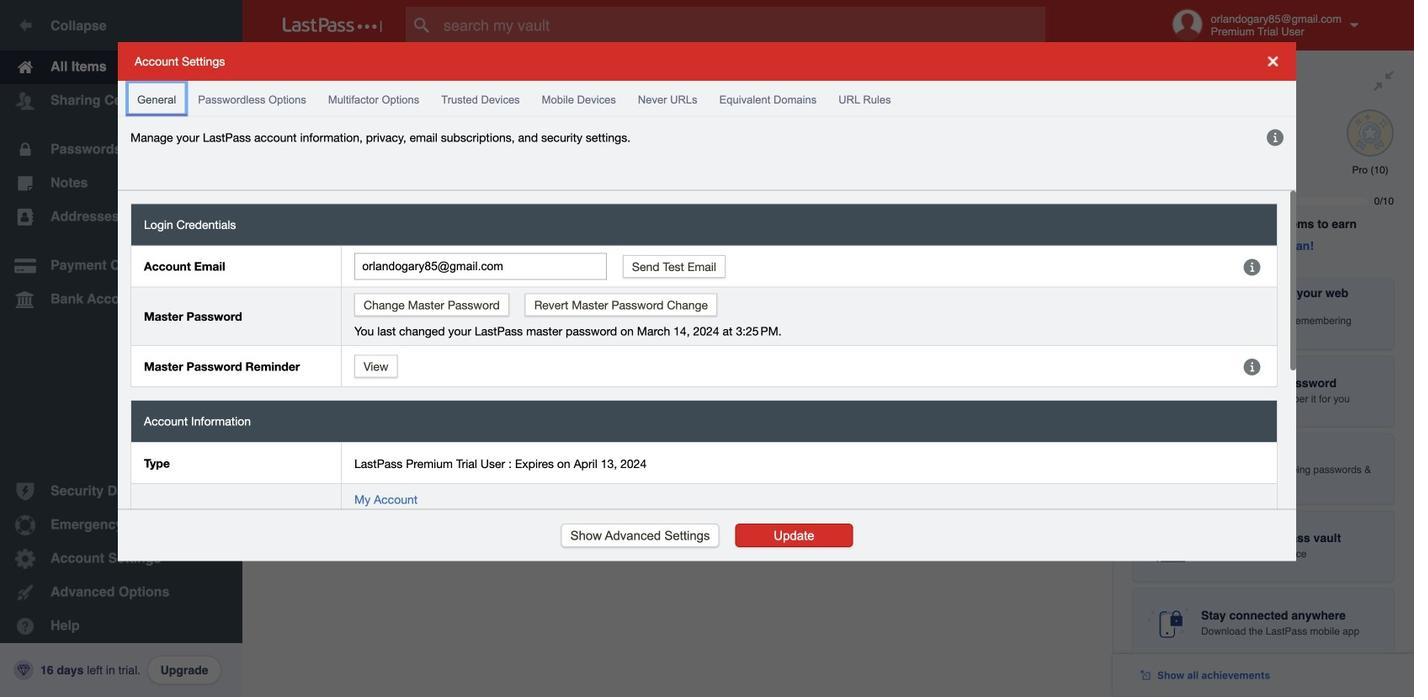 Task type: locate. For each thing, give the bounding box(es) containing it.
main content main content
[[242, 51, 1113, 55]]

Search search field
[[406, 7, 1078, 44]]

lastpass image
[[283, 18, 382, 33]]

main navigation navigation
[[0, 0, 242, 697]]



Task type: vqa. For each thing, say whether or not it's contained in the screenshot.
"New Item" navigation
no



Task type: describe. For each thing, give the bounding box(es) containing it.
search my vault text field
[[406, 7, 1078, 44]]



